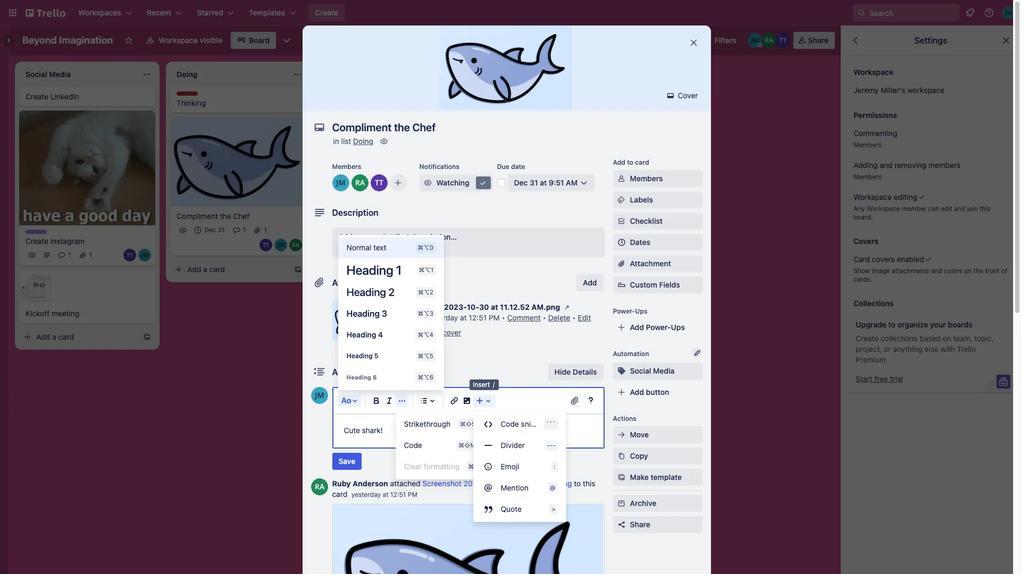 Task type: describe. For each thing, give the bounding box(es) containing it.
button
[[646, 388, 670, 397]]

snippet
[[521, 420, 547, 429]]

any
[[854, 205, 866, 213]]

a for bottom add a card button
[[52, 333, 56, 342]]

1 vertical spatial 2023-
[[464, 480, 485, 489]]

1 horizontal spatial share
[[809, 36, 829, 45]]

sm image inside social media button
[[617, 366, 627, 377]]

or
[[885, 345, 892, 354]]

sm image for checklist
[[617, 216, 627, 227]]

compliment
[[177, 212, 218, 221]]

add to card
[[613, 159, 650, 167]]

another
[[504, 69, 531, 78]]

add members to card image
[[394, 178, 403, 188]]

cute
[[344, 426, 360, 435]]

checklist
[[630, 217, 663, 226]]

code for code snippet ```
[[501, 420, 519, 429]]

open help dialog image
[[585, 395, 597, 408]]

collections
[[854, 299, 894, 308]]

add inside button
[[630, 388, 645, 397]]

make template
[[630, 473, 682, 482]]

⌘⌥2
[[418, 289, 434, 296]]

0 horizontal spatial ruby anderson (rubyanderson7) image
[[352, 175, 369, 192]]

customize views image
[[282, 35, 292, 46]]

collections
[[881, 334, 918, 343]]

0 vertical spatial pm
[[489, 314, 500, 323]]

archive link
[[613, 496, 703, 513]]

members inside adding and removing members members
[[854, 173, 882, 181]]

cover link
[[663, 87, 705, 104]]

menu inside "editor toolbar" toolbar
[[473, 414, 567, 521]]

⌘⌥6
[[418, 374, 434, 381]]

watching button
[[420, 175, 493, 192]]

removing
[[895, 161, 927, 170]]

due date
[[497, 163, 526, 171]]

1 down create instagram link
[[89, 251, 92, 259]]

added
[[401, 314, 423, 323]]

board link
[[231, 32, 276, 49]]

heading for heading 4
[[347, 331, 377, 340]]

0 horizontal spatial the
[[220, 212, 231, 221]]

@
[[550, 485, 556, 492]]

search image
[[858, 9, 867, 17]]

chef
[[233, 212, 250, 221]]

Main content area, start typing to enter text. text field
[[344, 425, 593, 438]]

move
[[630, 431, 649, 440]]

editing
[[895, 193, 918, 202]]

heading 1 group
[[338, 237, 444, 389]]

2 vertical spatial ups
[[672, 323, 685, 332]]

labels
[[630, 195, 654, 204]]

workspace inside 'any workspace member can edit and join this board.'
[[867, 205, 901, 213]]

add inside button
[[583, 278, 597, 287]]

add up normal
[[339, 233, 353, 242]]

labels link
[[613, 192, 703, 209]]

add a more detailed description… link
[[332, 228, 605, 258]]

move link
[[613, 427, 703, 444]]

0 horizontal spatial ruby anderson (rubyanderson7) image
[[290, 239, 302, 252]]

create from template… image for bottom add a card button
[[143, 333, 151, 342]]

0 vertical spatial share button
[[794, 32, 836, 49]]

quote image
[[482, 504, 495, 516]]

image image
[[461, 395, 473, 408]]

show image attachments and colors on the front of cards.
[[854, 267, 1008, 284]]

0 vertical spatial ruby anderson (rubyanderson7) image
[[762, 33, 777, 48]]

archive
[[630, 499, 657, 508]]

1 vertical spatial 11.12.52
[[517, 480, 544, 489]]

start free trial
[[856, 375, 904, 384]]

doing
[[354, 137, 374, 146]]

upgrade to organize your boards create collections based on team, topic, project, or anything else with trello premium
[[856, 320, 995, 365]]

custom fields
[[630, 281, 681, 290]]

workspace visible
[[159, 36, 223, 45]]

1 vertical spatial screenshot
[[423, 480, 462, 489]]

mention image
[[482, 482, 495, 495]]

⌘⌥3
[[418, 310, 434, 317]]

0 vertical spatial add a card button
[[170, 261, 290, 278]]

0 vertical spatial am.png
[[532, 303, 561, 312]]

actions
[[613, 415, 637, 423]]

and inside show image attachments and colors on the front of cards.
[[932, 267, 943, 275]]

trello
[[958, 345, 977, 354]]

⌘⇧m
[[459, 442, 476, 449]]

⌘⌥5
[[418, 353, 434, 360]]

visible
[[200, 36, 223, 45]]

Mark due date as complete checkbox
[[497, 179, 506, 187]]

attachment button
[[613, 255, 703, 273]]

to inside to this card
[[574, 480, 581, 489]]

edit
[[942, 205, 953, 213]]

0 vertical spatial 2023-
[[444, 303, 467, 312]]

add down kickoff
[[36, 333, 50, 342]]

0 horizontal spatial automation
[[613, 350, 650, 358]]

on inside show image attachments and colors on the front of cards.
[[965, 267, 973, 275]]

1 - from the left
[[547, 442, 550, 449]]

add down the dec 31 checkbox
[[187, 265, 201, 274]]

media
[[654, 367, 675, 376]]

topic,
[[975, 334, 995, 343]]

dec for dec 31 at 9:51 am
[[514, 178, 528, 187]]

save button
[[332, 453, 362, 471]]

workspace for workspace visible
[[159, 36, 198, 45]]

filters button
[[699, 32, 740, 49]]

adding
[[854, 161, 878, 170]]

boards
[[949, 320, 973, 329]]

thoughts thinking
[[177, 92, 206, 108]]

watching
[[437, 178, 470, 187]]

anything
[[894, 345, 923, 354]]

heading for heading 5
[[347, 352, 373, 360]]

sm image right doing
[[379, 136, 390, 147]]

card down dec 31
[[209, 265, 225, 274]]

1 inside group
[[396, 263, 402, 278]]

save
[[339, 457, 356, 466]]

sm image for make template
[[617, 473, 627, 483]]

and inside 'any workspace member can edit and join this board.'
[[955, 205, 966, 213]]

0 horizontal spatial share button
[[613, 517, 703, 534]]

1 horizontal spatial terry turtle (terryturtle) image
[[260, 239, 273, 252]]

join
[[968, 205, 979, 213]]

add a more detailed description…
[[339, 233, 457, 242]]

add down 'custom'
[[630, 323, 645, 332]]

1 vertical spatial ruby anderson (rubyanderson7) image
[[311, 479, 328, 496]]

primary element
[[0, 0, 1022, 26]]

make
[[630, 473, 649, 482]]

strikethrough
[[404, 420, 451, 429]]

text styles image
[[340, 395, 353, 408]]

⌘⌥4
[[418, 332, 434, 339]]

settings
[[915, 36, 948, 45]]

1 vertical spatial share
[[630, 521, 651, 530]]

color: bold red, title: "thoughts" element
[[177, 92, 206, 100]]

add button button
[[613, 384, 703, 401]]

sm image for automation
[[635, 32, 650, 47]]

screenshot 2023-10-30 at 11.12.52 am.png link
[[423, 480, 572, 489]]

doing link
[[354, 137, 374, 146]]

delete link
[[549, 314, 571, 323]]

and inside adding and removing members members
[[881, 161, 893, 170]]

terry turtle (terryturtle) image
[[371, 175, 388, 192]]

1 horizontal spatial 12:51
[[469, 314, 487, 323]]

heading for heading 3
[[347, 309, 380, 319]]

hide details
[[555, 368, 597, 377]]

comment link
[[508, 314, 541, 323]]

am
[[566, 178, 578, 187]]

attached
[[390, 480, 421, 489]]

in
[[333, 137, 339, 146]]

to for organize
[[889, 320, 896, 329]]

code snippet image
[[482, 418, 495, 431]]

filters
[[715, 36, 737, 45]]

heading for heading 2
[[347, 286, 386, 299]]

cover
[[676, 91, 699, 100]]

color: purple, title: none image
[[26, 230, 47, 234]]

social
[[630, 367, 652, 376]]

3
[[382, 309, 387, 319]]

team,
[[954, 334, 973, 343]]

3 - from the left
[[553, 442, 556, 449]]

custom
[[630, 281, 658, 290]]

0 vertical spatial 30
[[480, 303, 489, 312]]

add left another
[[488, 69, 502, 78]]

create for create linkedin
[[26, 92, 48, 101]]

1 vertical spatial yesterday
[[352, 491, 381, 499]]

Search field
[[867, 5, 960, 21]]

based
[[920, 334, 941, 343]]

editor toolbar toolbar
[[338, 235, 600, 523]]

0 horizontal spatial terry turtle (terryturtle) image
[[123, 249, 136, 262]]

colors
[[945, 267, 963, 275]]

clear formatting
[[404, 463, 460, 472]]

this inside to this card
[[583, 480, 596, 489]]

detailed
[[381, 233, 409, 242]]

jeremy miller (jeremymiller198) image
[[311, 387, 328, 405]]

instagram
[[50, 237, 85, 246]]

automation button
[[635, 32, 697, 49]]

automation inside button
[[650, 36, 691, 45]]



Task type: locate. For each thing, give the bounding box(es) containing it.
ups down fields
[[672, 323, 685, 332]]

more formatting image
[[396, 395, 409, 408]]

0 vertical spatial yesterday
[[425, 314, 458, 323]]

0 vertical spatial 31
[[530, 178, 538, 187]]

0 horizontal spatial add a card button
[[19, 329, 138, 346]]

sm image inside labels link
[[617, 195, 627, 205]]

description…
[[411, 233, 457, 242]]

2 vertical spatial and
[[932, 267, 943, 275]]

2 horizontal spatial ups
[[672, 323, 685, 332]]

hide
[[555, 368, 571, 377]]

normal
[[347, 243, 372, 252]]

in list doing
[[333, 137, 374, 146]]

1 vertical spatial on
[[944, 334, 952, 343]]

1 vertical spatial pm
[[408, 491, 418, 499]]

pm down screenshot 2023-10-30 at 11.12.52 am.png
[[489, 314, 500, 323]]

members down in list doing
[[332, 163, 362, 171]]

am.png up 'delete' link
[[532, 303, 561, 312]]

permissions
[[854, 111, 898, 120]]

bold ⌘b image
[[370, 395, 383, 408]]

ups up add power-ups
[[636, 308, 648, 316]]

0 horizontal spatial dec
[[204, 226, 216, 234]]

automation
[[650, 36, 691, 45], [613, 350, 650, 358]]

dec inside checkbox
[[204, 226, 216, 234]]

and right adding at the right
[[881, 161, 893, 170]]

1 vertical spatial 12:51
[[391, 491, 406, 499]]

1 vertical spatial 30
[[497, 480, 506, 489]]

compliment the chef
[[177, 212, 250, 221]]

quote
[[501, 505, 522, 514]]

11.12.52 up the comment link
[[500, 303, 530, 312]]

0 vertical spatial ups
[[613, 36, 627, 45]]

2 horizontal spatial a
[[355, 233, 359, 242]]

0 vertical spatial dec
[[514, 178, 528, 187]]

12:51 down screenshot 2023-10-30 at 11.12.52 am.png
[[469, 314, 487, 323]]

0 vertical spatial a
[[355, 233, 359, 242]]

1 vertical spatial share button
[[613, 517, 703, 534]]

2 horizontal spatial terry turtle (terryturtle) image
[[776, 33, 791, 48]]

link image
[[448, 395, 461, 408]]

ups inside button
[[613, 36, 627, 45]]

card inside to this card
[[332, 490, 348, 499]]

dec 31 at 9:51 am
[[514, 178, 578, 187]]

power- inside button
[[588, 36, 613, 45]]

sm image for copy
[[617, 451, 627, 462]]

1 horizontal spatial and
[[932, 267, 943, 275]]

4 heading from the top
[[347, 331, 377, 340]]

workspace
[[159, 36, 198, 45], [854, 68, 894, 77], [854, 193, 893, 202], [867, 205, 901, 213]]

0 vertical spatial on
[[965, 267, 973, 275]]

automation left "filters" button
[[650, 36, 691, 45]]

and
[[881, 161, 893, 170], [955, 205, 966, 213], [932, 267, 943, 275]]

members up 'labels'
[[630, 174, 663, 183]]

organize
[[898, 320, 929, 329]]

1 vertical spatial add a card
[[36, 333, 74, 342]]

a down the dec 31 checkbox
[[203, 265, 208, 274]]

mention
[[501, 484, 529, 493]]

members
[[929, 161, 961, 170]]

pm down attached
[[408, 491, 418, 499]]

Board name text field
[[17, 32, 118, 49]]

sm image inside move link
[[617, 430, 627, 441]]

```
[[547, 421, 556, 428]]

2 horizontal spatial create from template… image
[[445, 97, 453, 105]]

1 horizontal spatial a
[[203, 265, 208, 274]]

am.png down :
[[546, 480, 572, 489]]

1 horizontal spatial ruby anderson (rubyanderson7) image
[[762, 33, 777, 48]]

a up normal
[[355, 233, 359, 242]]

card down ruby
[[332, 490, 348, 499]]

1 vertical spatial dec
[[204, 226, 216, 234]]

1 horizontal spatial list
[[533, 69, 543, 78]]

ruby anderson (rubyanderson7) image
[[290, 239, 302, 252], [311, 479, 328, 496]]

0 horizontal spatial 31
[[218, 226, 225, 234]]

1 horizontal spatial add a card
[[187, 265, 225, 274]]

remove cover
[[413, 328, 462, 337]]

31 for dec 31
[[218, 226, 225, 234]]

1 horizontal spatial dec
[[514, 178, 528, 187]]

0 horizontal spatial to
[[574, 480, 581, 489]]

1 horizontal spatial yesterday
[[425, 314, 458, 323]]

miller's
[[881, 86, 906, 95]]

0 horizontal spatial power-
[[588, 36, 613, 45]]

⌘⌥0
[[418, 244, 434, 251]]

the
[[220, 212, 231, 221], [974, 267, 984, 275]]

:
[[554, 464, 556, 471]]

1 horizontal spatial 10-
[[485, 480, 497, 489]]

sm image inside automation button
[[635, 32, 650, 47]]

screenshot 2023-10-30 at 11.12.52 am.png
[[401, 303, 561, 312]]

at up cover
[[460, 314, 467, 323]]

create for create
[[315, 8, 339, 17]]

31 inside checkbox
[[218, 226, 225, 234]]

fields
[[660, 281, 681, 290]]

power-ups inside button
[[588, 36, 627, 45]]

12:51 down attached
[[391, 491, 406, 499]]

---
[[547, 442, 556, 449]]

sm image inside checklist link
[[617, 216, 627, 227]]

sm image inside members link
[[617, 174, 627, 184]]

heading 1
[[347, 263, 402, 278]]

checklist link
[[613, 213, 703, 230]]

members inside members link
[[630, 174, 663, 183]]

1 vertical spatial code
[[404, 441, 423, 450]]

kickoff
[[26, 309, 50, 319]]

2 horizontal spatial power-
[[646, 323, 672, 332]]

yesterday up remove cover
[[425, 314, 458, 323]]

code up divider
[[501, 420, 519, 429]]

dec down date
[[514, 178, 528, 187]]

back to home image
[[26, 4, 65, 21]]

sm image inside cover link
[[666, 90, 676, 101]]

add up members link
[[613, 159, 626, 167]]

1 vertical spatial automation
[[613, 350, 650, 358]]

to for card
[[628, 159, 634, 167]]

2 vertical spatial a
[[52, 333, 56, 342]]

normal text
[[347, 243, 387, 252]]

imagination
[[59, 35, 113, 46]]

2 heading from the top
[[347, 286, 386, 299]]

1 vertical spatial a
[[203, 265, 208, 274]]

create for create instagram
[[26, 237, 48, 246]]

code up clear
[[404, 441, 423, 450]]

sm image left copy
[[617, 451, 627, 462]]

add a card button down kickoff meeting link
[[19, 329, 138, 346]]

sm image inside copy link
[[617, 451, 627, 462]]

this
[[981, 205, 992, 213], [583, 480, 596, 489]]

commenting
[[854, 129, 898, 138]]

at
[[540, 178, 547, 187], [491, 303, 499, 312], [460, 314, 467, 323], [508, 480, 515, 489], [383, 491, 389, 499]]

create from template… image
[[445, 97, 453, 105], [294, 265, 302, 274], [143, 333, 151, 342]]

automation up social at the right of the page
[[613, 350, 650, 358]]

with
[[941, 345, 956, 354]]

cards.
[[854, 276, 873, 284]]

0 horizontal spatial add a card
[[36, 333, 74, 342]]

the left front
[[974, 267, 984, 275]]

1 horizontal spatial code
[[501, 420, 519, 429]]

group containing strikethrough
[[396, 414, 487, 478]]

workspace up any
[[854, 193, 893, 202]]

1 vertical spatial list
[[342, 137, 351, 146]]

create inside button
[[315, 8, 339, 17]]

0 vertical spatial this
[[981, 205, 992, 213]]

0 vertical spatial the
[[220, 212, 231, 221]]

None text field
[[327, 118, 678, 137]]

italic ⌘i image
[[383, 395, 396, 408]]

attach and insert link image
[[570, 396, 580, 407]]

on inside upgrade to organize your boards create collections based on team, topic, project, or anything else with trello premium
[[944, 334, 952, 343]]

1 horizontal spatial ruby anderson (rubyanderson7) image
[[311, 479, 328, 496]]

add button
[[630, 388, 670, 397]]

a
[[355, 233, 359, 242], [203, 265, 208, 274], [52, 333, 56, 342]]

Dec 31 checkbox
[[192, 224, 228, 237]]

1 horizontal spatial on
[[965, 267, 973, 275]]

anderson
[[353, 480, 388, 489]]

a inside add a more detailed description… link
[[355, 233, 359, 242]]

sm image for members
[[617, 174, 627, 184]]

heading left '6'
[[347, 374, 372, 381]]

share
[[809, 36, 829, 45], [630, 521, 651, 530]]

members down commenting
[[854, 141, 882, 149]]

10- down emoji icon
[[485, 480, 497, 489]]

workspace
[[908, 86, 945, 95]]

31 inside button
[[530, 178, 538, 187]]

1 vertical spatial ruby anderson (rubyanderson7) image
[[352, 175, 369, 192]]

this inside 'any workspace member can edit and join this board.'
[[981, 205, 992, 213]]

heading left 4
[[347, 331, 377, 340]]

add up edit
[[583, 278, 597, 287]]

ruby anderson (rubyanderson7) image
[[762, 33, 777, 48], [352, 175, 369, 192]]

11.12.52
[[500, 303, 530, 312], [517, 480, 544, 489]]

board
[[249, 36, 270, 45]]

insert
[[473, 381, 490, 389]]

and left colors
[[932, 267, 943, 275]]

star or unstar board image
[[125, 36, 133, 45]]

11.12.52 left @
[[517, 480, 544, 489]]

0 horizontal spatial 30
[[480, 303, 489, 312]]

0 horizontal spatial 12:51
[[391, 491, 406, 499]]

heading left 5
[[347, 352, 373, 360]]

at inside button
[[540, 178, 547, 187]]

create linkedin link
[[26, 92, 149, 102]]

am.png
[[532, 303, 561, 312], [546, 480, 572, 489]]

dec for dec 31
[[204, 226, 216, 234]]

on right colors
[[965, 267, 973, 275]]

4
[[378, 331, 383, 340]]

menu
[[473, 414, 567, 521]]

heading up heading 3 on the left of page
[[347, 286, 386, 299]]

sm image left social at the right of the page
[[617, 366, 627, 377]]

sm image for labels
[[617, 195, 627, 205]]

0 vertical spatial share
[[809, 36, 829, 45]]

1 vertical spatial the
[[974, 267, 984, 275]]

2 horizontal spatial to
[[889, 320, 896, 329]]

/
[[493, 381, 495, 389]]

attachments
[[332, 278, 384, 288]]

add a card down kickoff meeting
[[36, 333, 74, 342]]

1 vertical spatial ups
[[636, 308, 648, 316]]

lists image
[[418, 395, 430, 408]]

activity
[[332, 368, 363, 377]]

1 vertical spatial power-
[[613, 308, 636, 316]]

1 vertical spatial 10-
[[485, 480, 497, 489]]

meeting
[[52, 309, 79, 319]]

date
[[511, 163, 526, 171]]

6
[[373, 374, 377, 381]]

0 vertical spatial 10-
[[467, 303, 480, 312]]

ruby anderson attached screenshot 2023-10-30 at 11.12.52 am.png
[[332, 480, 572, 489]]

0 horizontal spatial pm
[[408, 491, 418, 499]]

make template link
[[613, 469, 703, 486]]

text
[[374, 243, 387, 252]]

list right another
[[533, 69, 543, 78]]

thinking link
[[177, 98, 300, 109]]

to up members link
[[628, 159, 634, 167]]

kickoff meeting link
[[26, 309, 149, 320]]

workspace for workspace
[[854, 68, 894, 77]]

this right join
[[981, 205, 992, 213]]

2023- up added yesterday at 12:51 pm
[[444, 303, 467, 312]]

at left 9:51
[[540, 178, 547, 187]]

add button
[[577, 275, 604, 292]]

1 vertical spatial add a card button
[[19, 329, 138, 346]]

workspace editing
[[854, 193, 918, 202]]

workspace inside button
[[159, 36, 198, 45]]

add a card for bottom add a card button
[[36, 333, 74, 342]]

heading up attachments on the left of the page
[[347, 263, 394, 278]]

menu containing code snippet
[[473, 414, 567, 521]]

to inside upgrade to organize your boards create collections based on team, topic, project, or anything else with trello premium
[[889, 320, 896, 329]]

workspace for workspace editing
[[854, 193, 893, 202]]

attachment
[[630, 259, 672, 268]]

divider image
[[482, 440, 495, 452]]

heading up heading 4
[[347, 309, 380, 319]]

tooltip
[[470, 380, 499, 391]]

workspace left visible
[[159, 36, 198, 45]]

2023- down ⌘\
[[464, 480, 485, 489]]

10-
[[467, 303, 480, 312], [485, 480, 497, 489]]

6 heading from the top
[[347, 374, 372, 381]]

copy
[[630, 452, 649, 461]]

add left the button
[[630, 388, 645, 397]]

card down the meeting
[[58, 333, 74, 342]]

add a card for the topmost add a card button
[[187, 265, 225, 274]]

1 horizontal spatial this
[[981, 205, 992, 213]]

0 horizontal spatial a
[[52, 333, 56, 342]]

yesterday
[[425, 314, 458, 323], [352, 491, 381, 499]]

1 left ⌘⌥1
[[396, 263, 402, 278]]

card up members link
[[636, 159, 650, 167]]

the left the chef
[[220, 212, 231, 221]]

0 vertical spatial 11.12.52
[[500, 303, 530, 312]]

1 horizontal spatial the
[[974, 267, 984, 275]]

heading for heading 6
[[347, 374, 372, 381]]

30 right mention icon
[[497, 480, 506, 489]]

add a card down the dec 31 checkbox
[[187, 265, 225, 274]]

0 vertical spatial add a card
[[187, 265, 225, 274]]

upgrade
[[856, 320, 887, 329]]

jeremy miller's workspace
[[854, 86, 945, 95]]

create inside upgrade to organize your boards create collections based on team, topic, project, or anything else with trello premium
[[856, 334, 879, 343]]

0 vertical spatial screenshot
[[401, 303, 443, 312]]

image
[[872, 267, 891, 275]]

start
[[856, 375, 873, 384]]

group
[[396, 414, 487, 478]]

workspace down workspace editing
[[867, 205, 901, 213]]

1 down "instagram"
[[68, 251, 71, 259]]

ruby anderson (rubyanderson7) image left terry turtle (terryturtle) icon
[[352, 175, 369, 192]]

ruby
[[332, 480, 351, 489]]

shark!
[[362, 426, 383, 435]]

1 vertical spatial power-ups
[[613, 308, 648, 316]]

the inside show image attachments and colors on the front of cards.
[[974, 267, 984, 275]]

sm image left archive
[[617, 499, 627, 509]]

1 vertical spatial 31
[[218, 226, 225, 234]]

3 heading from the top
[[347, 309, 380, 319]]

edit
[[578, 314, 592, 323]]

0 vertical spatial 12:51
[[469, 314, 487, 323]]

to right @
[[574, 480, 581, 489]]

10- up added yesterday at 12:51 pm
[[467, 303, 480, 312]]

workspace up jeremy
[[854, 68, 894, 77]]

sm image for archive
[[617, 499, 627, 509]]

1 down the chef
[[243, 226, 246, 234]]

0 vertical spatial automation
[[650, 36, 691, 45]]

2 - from the left
[[550, 442, 553, 449]]

0 notifications image
[[964, 6, 977, 19]]

terry turtle (terryturtle) image
[[776, 33, 791, 48], [260, 239, 273, 252], [123, 249, 136, 262]]

tooltip containing insert
[[470, 380, 499, 391]]

1 horizontal spatial create from template… image
[[294, 265, 302, 274]]

1 horizontal spatial share button
[[794, 32, 836, 49]]

0 horizontal spatial this
[[583, 480, 596, 489]]

heading for heading 1
[[347, 263, 394, 278]]

sm image left make
[[617, 473, 627, 483]]

heading 3
[[347, 309, 387, 319]]

31 for dec 31 at 9:51 am
[[530, 178, 538, 187]]

jeremy miller (jeremymiller198) image
[[1003, 6, 1016, 19], [748, 33, 763, 48], [332, 175, 349, 192], [275, 239, 287, 252], [138, 249, 151, 262]]

0 vertical spatial ruby anderson (rubyanderson7) image
[[290, 239, 302, 252]]

31
[[530, 178, 538, 187], [218, 226, 225, 234]]

and left join
[[955, 205, 966, 213]]

details
[[573, 368, 597, 377]]

list inside button
[[533, 69, 543, 78]]

create
[[315, 8, 339, 17], [26, 92, 48, 101], [26, 237, 48, 246], [856, 334, 879, 343]]

screenshot up added
[[401, 303, 443, 312]]

0 vertical spatial and
[[881, 161, 893, 170]]

at down emoji
[[508, 480, 515, 489]]

sm image inside make template link
[[617, 473, 627, 483]]

open information menu image
[[985, 7, 995, 18]]

1 horizontal spatial 30
[[497, 480, 506, 489]]

1 horizontal spatial pm
[[489, 314, 500, 323]]

30 up added yesterday at 12:51 pm
[[480, 303, 489, 312]]

dec down 'compliment the chef'
[[204, 226, 216, 234]]

a for the topmost add a card button
[[203, 265, 208, 274]]

2 vertical spatial power-
[[646, 323, 672, 332]]

0 horizontal spatial 10-
[[467, 303, 480, 312]]

at up added yesterday at 12:51 pm
[[491, 303, 499, 312]]

⌘⌥1
[[419, 267, 434, 274]]

1 horizontal spatial ups
[[636, 308, 648, 316]]

sm image
[[379, 136, 390, 147], [617, 366, 627, 377], [617, 451, 627, 462], [617, 473, 627, 483], [617, 499, 627, 509]]

31 down 'compliment the chef'
[[218, 226, 225, 234]]

yesterday down 'anderson' on the left bottom
[[352, 491, 381, 499]]

1 heading from the top
[[347, 263, 394, 278]]

screenshot down formatting
[[423, 480, 462, 489]]

sm image inside archive link
[[617, 499, 627, 509]]

ups left automation button
[[613, 36, 627, 45]]

on up with
[[944, 334, 952, 343]]

⌘⇧s
[[460, 421, 476, 428]]

0 horizontal spatial list
[[342, 137, 351, 146]]

list right 'in'
[[342, 137, 351, 146]]

members link
[[613, 170, 703, 187]]

members inside commenting members
[[854, 141, 882, 149]]

this right @
[[583, 480, 596, 489]]

sm image
[[635, 32, 650, 47], [666, 90, 676, 101], [617, 174, 627, 184], [423, 178, 434, 188], [478, 178, 489, 188], [617, 195, 627, 205], [617, 216, 627, 227], [562, 302, 573, 313], [617, 430, 627, 441]]

group inside "editor toolbar" toolbar
[[396, 414, 487, 478]]

0 vertical spatial create from template… image
[[445, 97, 453, 105]]

0 vertical spatial to
[[628, 159, 634, 167]]

sm image for watching
[[423, 178, 434, 188]]

0 vertical spatial power-
[[588, 36, 613, 45]]

1 vertical spatial am.png
[[546, 480, 572, 489]]

code for code
[[404, 441, 423, 450]]

thoughts
[[177, 92, 206, 100]]

1 down compliment the chef link on the top left of page
[[264, 226, 267, 234]]

formatting
[[424, 463, 460, 472]]

sm image for move
[[617, 430, 627, 441]]

0 horizontal spatial create from template… image
[[143, 333, 151, 342]]

2 vertical spatial to
[[574, 480, 581, 489]]

emoji image
[[482, 461, 495, 474]]

card
[[854, 255, 871, 264]]

social media button
[[613, 363, 703, 380]]

yesterday at 12:51 pm link
[[352, 491, 418, 499]]

31 left 9:51
[[530, 178, 538, 187]]

adding and removing members members
[[854, 161, 961, 181]]

1 horizontal spatial automation
[[650, 36, 691, 45]]

trial
[[891, 375, 904, 384]]

5 heading from the top
[[347, 352, 373, 360]]

add a card button down dec 31
[[170, 261, 290, 278]]

ruby anderson (rubyanderson7) image right filters
[[762, 33, 777, 48]]

members down adding at the right
[[854, 173, 882, 181]]

dec inside button
[[514, 178, 528, 187]]

create from template… image for the topmost add a card button
[[294, 265, 302, 274]]

1 horizontal spatial power-
[[613, 308, 636, 316]]

at down 'anderson' on the left bottom
[[383, 491, 389, 499]]

a down kickoff meeting
[[52, 333, 56, 342]]

to up collections
[[889, 320, 896, 329]]



Task type: vqa. For each thing, say whether or not it's contained in the screenshot.
third - from right
yes



